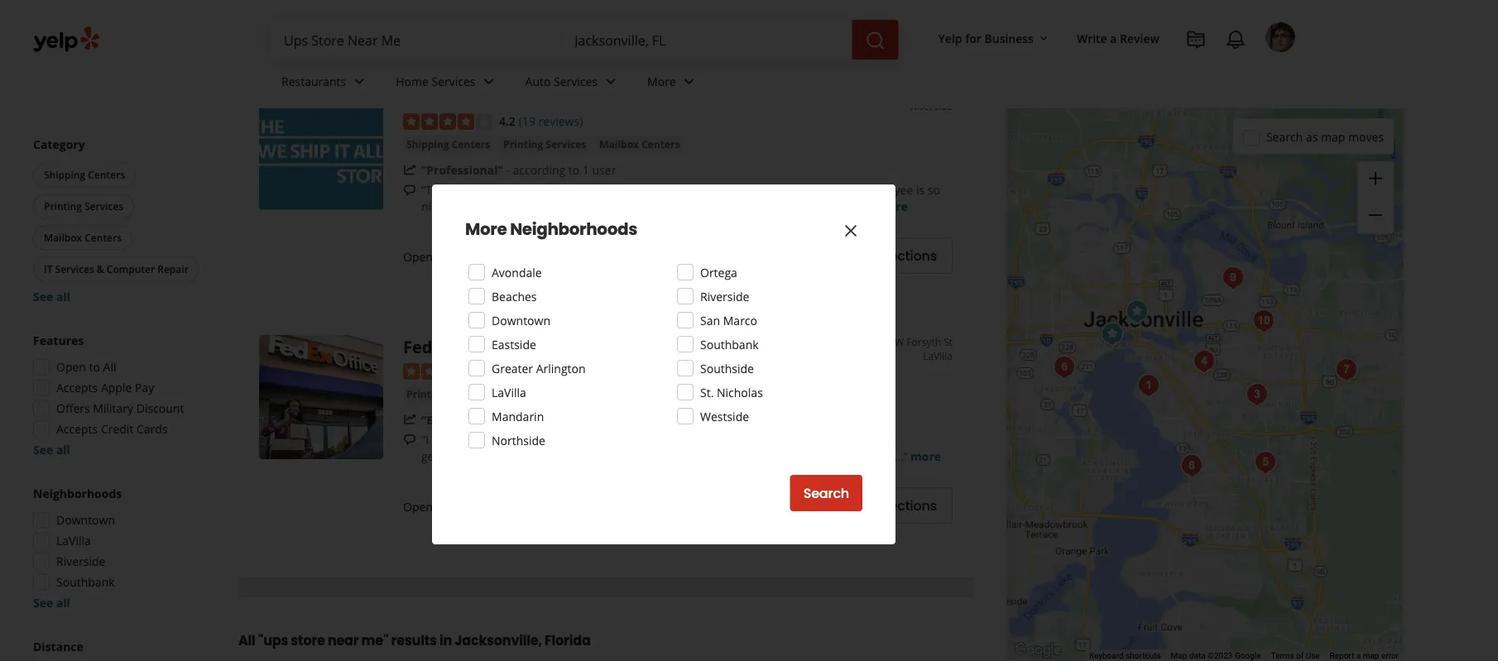 Task type: describe. For each thing, give the bounding box(es) containing it.
report a map error
[[1330, 651, 1400, 661]]

pm for print
[[545, 499, 563, 514]]

lavilla inside more neighborhoods dialog
[[492, 385, 527, 400]]

2 horizontal spatial the
[[879, 432, 897, 447]]

auto
[[525, 73, 551, 89]]

report a map error link
[[1330, 651, 1400, 661]]

shipping centers inside group
[[44, 168, 125, 182]]

fedex
[[403, 335, 452, 358]]

0 vertical spatial that
[[524, 432, 546, 447]]

- left 6:30
[[513, 249, 516, 265]]

open for the
[[403, 249, 433, 265]]

repair
[[158, 263, 189, 276]]

8:00
[[466, 249, 489, 265]]

san marco
[[701, 313, 758, 328]]

shipping for the topmost shipping centers link
[[407, 137, 449, 151]]

©2023
[[1208, 651, 1233, 661]]

3.5 link
[[499, 361, 516, 379]]

search as map moves
[[1267, 129, 1385, 145]]

move
[[687, 198, 717, 214]]

1 horizontal spatial was
[[672, 432, 693, 447]]

according for store
[[513, 162, 566, 178]]

- left 7:00
[[513, 499, 516, 514]]

more neighborhoods dialog
[[0, 0, 1499, 662]]

distance
[[33, 639, 83, 655]]

to for "professional" - according to 1 user
[[569, 162, 580, 178]]

actually inside "i can honestly say that 1st visit with the fedex was actually very pleasant. shane was the gentleman that helped
[[696, 432, 738, 447]]

location
[[451, 182, 494, 198]]

1 horizontal spatial actually
[[796, 448, 838, 464]]

user for print
[[569, 412, 593, 428]]

centers for the topmost shipping centers link
[[452, 137, 490, 151]]

notifications image
[[1226, 30, 1246, 50]]

centers for the rightmost shipping centers link
[[548, 387, 586, 401]]

& inside button
[[97, 263, 104, 276]]

221 w forsyth st lavilla
[[876, 335, 953, 363]]

$$
[[93, 15, 104, 29]]

credit
[[101, 422, 134, 437]]

1 vertical spatial mailbox centers button
[[33, 226, 133, 251]]

to for "efficient" - according to 1 user
[[545, 412, 556, 428]]

1 vertical spatial shipping centers button
[[33, 163, 136, 188]]

shipping centers for the rightmost shipping centers link
[[503, 387, 586, 401]]

made
[[841, 448, 872, 464]]

am for print
[[492, 499, 510, 514]]

so
[[928, 182, 941, 198]]

sponsored results
[[238, 26, 361, 44]]

1 horizontal spatial all
[[238, 631, 256, 650]]

ortega
[[701, 265, 738, 280]]

honestly
[[454, 432, 500, 447]]

1 horizontal spatial and
[[705, 448, 726, 464]]

0 horizontal spatial as
[[555, 198, 567, 214]]

less,
[[802, 182, 825, 198]]

yelp
[[939, 30, 963, 46]]

st.
[[701, 385, 714, 400]]

24 chevron down v2 image for auto services
[[601, 72, 621, 91]]

to inside group
[[89, 359, 100, 375]]

beaches
[[492, 289, 537, 304]]

greater
[[492, 361, 533, 376]]

a for write
[[1111, 30, 1117, 46]]

fedex
[[639, 432, 669, 447]]

printing services for the printing services 'button' in group
[[44, 200, 124, 213]]

directions for fedex office print & ship center
[[872, 497, 937, 515]]

shipping for the rightmost shipping centers link
[[503, 387, 546, 401]]

(12 reviews) link
[[519, 361, 583, 379]]

1 all from the top
[[56, 289, 70, 305]]

0 vertical spatial shipping centers link
[[403, 136, 494, 152]]

work
[[525, 198, 552, 214]]

(19
[[519, 113, 536, 129]]

projects image
[[1187, 30, 1207, 50]]

1 vertical spatial fedex office print & ship center image
[[259, 335, 383, 460]]

3.5
[[499, 363, 516, 379]]

southbank for riverside
[[56, 575, 115, 590]]

time: for office
[[436, 499, 463, 514]]

employee
[[860, 182, 914, 198]]

1 for print
[[559, 412, 566, 428]]

restaurants link
[[268, 60, 383, 108]]

0 vertical spatial printing services link
[[500, 136, 590, 152]]

write a review
[[1077, 30, 1160, 46]]

(12
[[519, 363, 536, 379]]

16 speech v2 image
[[403, 184, 417, 197]]

4.2
[[499, 113, 516, 129]]

use
[[1306, 651, 1321, 661]]

"ups
[[258, 631, 288, 650]]

(12 reviews)
[[519, 363, 583, 379]]

lavilla inside group
[[56, 533, 91, 549]]

business categories element
[[268, 60, 1296, 108]]

map region
[[832, 0, 1468, 662]]

helpful,
[[458, 198, 499, 214]]

forsyth
[[907, 335, 942, 349]]

sponsored
[[238, 26, 310, 44]]

"i
[[422, 432, 429, 447]]

(19 reviews)
[[519, 113, 583, 129]]

results
[[391, 631, 437, 650]]

16 info v2 image
[[365, 28, 378, 41]]

say
[[503, 432, 521, 447]]

more for more neighborhoods
[[465, 218, 507, 241]]

nice
[[422, 198, 444, 214]]

all for downtown
[[56, 595, 70, 611]]

services for top printing services link the printing services 'button'
[[546, 137, 586, 151]]

fedex office print & ship center
[[403, 335, 667, 358]]

0 horizontal spatial the
[[618, 432, 636, 447]]

a inside "this location seems to always have a wait of 3-5 people; but none the less, every employee is so nice & helpful, and work as quickly as possible to move people through. someone…"
[[617, 182, 623, 198]]

close image
[[841, 221, 861, 241]]

helped
[[507, 448, 544, 464]]

16 trending v2 image
[[403, 163, 417, 177]]

it
[[44, 263, 53, 276]]

2 vertical spatial &
[[555, 335, 567, 358]]

review
[[1121, 30, 1160, 46]]

restaurants
[[282, 73, 346, 89]]

pay
[[135, 380, 154, 396]]

print
[[509, 335, 550, 358]]

all inside group
[[103, 359, 116, 375]]

user actions element
[[925, 21, 1319, 123]]

the
[[403, 86, 434, 108]]

it services & computer repair button
[[33, 257, 199, 282]]

offers
[[56, 401, 90, 417]]

open to all
[[56, 359, 116, 375]]

pm for store
[[545, 249, 563, 265]]

2 horizontal spatial printing
[[504, 137, 543, 151]]

riverside inside more neighborhoods dialog
[[701, 289, 750, 304]]

quickly
[[570, 198, 608, 214]]

2 horizontal spatial as
[[1307, 129, 1319, 145]]

search for search
[[804, 484, 850, 503]]

24 chevron down v2 image for restaurants
[[350, 72, 370, 91]]

reviews) for store
[[539, 113, 583, 129]]

- up honestly
[[483, 412, 487, 428]]

cards
[[137, 422, 168, 437]]

out
[[569, 448, 587, 464]]

1st
[[549, 432, 565, 447]]

moves
[[1349, 129, 1385, 145]]

printing services button inside group
[[33, 194, 134, 219]]

more for more
[[648, 73, 676, 89]]

terms of use link
[[1272, 651, 1321, 661]]

1 vertical spatial that
[[482, 448, 504, 464]]

accepts for accepts credit cards
[[56, 422, 98, 437]]

"efficient" - according to 1 user
[[422, 412, 593, 428]]

office
[[456, 335, 505, 358]]

marco
[[724, 313, 758, 328]]

me"
[[362, 631, 389, 650]]

lavilla inside 221 w forsyth st lavilla
[[923, 349, 953, 363]]

2 vertical spatial printing
[[407, 387, 446, 401]]

1 horizontal spatial as
[[611, 198, 623, 214]]

st
[[944, 335, 953, 349]]

1 see from the top
[[33, 289, 53, 305]]

- up seems
[[506, 162, 510, 178]]

0 horizontal spatial more
[[878, 198, 908, 214]]

centers for mailbox centers link
[[642, 137, 680, 151]]

1 vertical spatial open
[[56, 359, 86, 375]]

2 horizontal spatial and
[[773, 448, 793, 464]]

"professional"
[[422, 162, 503, 178]]

eastside
[[492, 337, 536, 352]]

group containing neighborhoods
[[28, 486, 205, 612]]

the ups store
[[403, 86, 518, 108]]

to down "5"
[[673, 198, 684, 214]]

mailbox centers link
[[596, 136, 684, 152]]

accepts apple pay
[[56, 380, 154, 396]]

wait
[[626, 182, 649, 198]]

16 speech v2 image
[[403, 434, 417, 447]]

terms
[[1272, 651, 1295, 661]]

shortcuts
[[1126, 651, 1161, 661]]

according for print
[[490, 412, 542, 428]]

jacksonville,
[[455, 631, 542, 650]]

16 trending v2 image
[[403, 413, 417, 427]]

1 horizontal spatial fedex office print & ship center image
[[1121, 296, 1154, 329]]

the inside "this location seems to always have a wait of 3-5 people; but none the less, every employee is so nice & helpful, and work as quickly as possible to move people through. someone…"
[[781, 182, 799, 198]]

today
[[590, 448, 620, 464]]

services for the leftmost printing services link's the printing services 'button'
[[449, 387, 489, 401]]

time: for ups
[[436, 249, 463, 265]]

with
[[592, 432, 615, 447]]

printing services for top printing services link the printing services 'button'
[[504, 137, 586, 151]]

0 vertical spatial riverside
[[911, 99, 953, 113]]

1 for store
[[583, 162, 590, 178]]



Task type: vqa. For each thing, say whether or not it's contained in the screenshot.
scratches on the right top of the page
no



Task type: locate. For each thing, give the bounding box(es) containing it.
1 horizontal spatial mailbox
[[600, 137, 639, 151]]

1 up 1st
[[559, 412, 566, 428]]

search inside button
[[804, 484, 850, 503]]

actually down shane
[[796, 448, 838, 464]]

1 get directions link from the top
[[831, 238, 953, 274]]

see all down offers
[[33, 442, 70, 458]]

3-
[[666, 182, 676, 198]]

shipping centers button down (12 reviews)
[[499, 386, 590, 402]]

time: left 9:00
[[436, 499, 463, 514]]

shipping centers down category
[[44, 168, 125, 182]]

24 chevron down v2 image inside auto services link
[[601, 72, 621, 91]]

every
[[828, 182, 857, 198]]

get directions down in…"
[[846, 497, 937, 515]]

map left error
[[1364, 651, 1380, 661]]

that down honestly
[[482, 448, 504, 464]]

people;
[[686, 182, 726, 198]]

1 get from the top
[[846, 247, 869, 265]]

0 vertical spatial more
[[878, 198, 908, 214]]

it
[[875, 448, 882, 464]]

services inside button
[[55, 263, 94, 276]]

shipping inside group
[[44, 168, 85, 182]]

user up 'visit'
[[569, 412, 593, 428]]

mailbox inside group
[[44, 231, 82, 245]]

all down offers
[[56, 442, 70, 458]]

1 see all from the top
[[33, 289, 70, 305]]

2 horizontal spatial was
[[855, 432, 876, 447]]

see all up 'distance' on the left of the page
[[33, 595, 70, 611]]

shipping centers for the topmost shipping centers link
[[407, 137, 490, 151]]

fedex office print & ship center image
[[1121, 296, 1154, 329], [259, 335, 383, 460]]

search
[[1267, 129, 1304, 145], [804, 484, 850, 503]]

and down seems
[[502, 198, 522, 214]]

auto services link
[[512, 60, 634, 108]]

1 vertical spatial time:
[[436, 499, 463, 514]]

have
[[588, 182, 614, 198]]

0 vertical spatial see
[[33, 289, 53, 305]]

0 horizontal spatial shipping centers link
[[403, 136, 494, 152]]

1 vertical spatial more
[[465, 218, 507, 241]]

the ups store link
[[403, 86, 518, 108]]

neighborhoods inside more neighborhoods dialog
[[510, 218, 638, 241]]

services for auto services link
[[554, 73, 598, 89]]

2 horizontal spatial printing services button
[[500, 136, 590, 152]]

mailbox up the it
[[44, 231, 82, 245]]

0 vertical spatial all
[[56, 289, 70, 305]]

printing services link
[[500, 136, 590, 152], [403, 386, 493, 402]]

4.2 link
[[499, 111, 516, 129]]

services for the printing services 'button' in group
[[84, 200, 124, 213]]

2 vertical spatial shipping
[[503, 387, 546, 401]]

shipping centers link
[[403, 136, 494, 152], [499, 386, 590, 402]]

1 horizontal spatial shipping centers link
[[499, 386, 590, 402]]

1 horizontal spatial mailbox centers
[[600, 137, 680, 151]]

1 horizontal spatial shipping centers
[[407, 137, 490, 151]]

3 see all button from the top
[[33, 595, 70, 611]]

features
[[33, 333, 84, 349]]

mailbox centers for mailbox centers button to the bottom
[[44, 231, 122, 245]]

0 horizontal spatial and
[[502, 198, 522, 214]]

see all button down offers
[[33, 442, 70, 458]]

neighborhoods down accepts credit cards
[[33, 486, 122, 502]]

a left wait
[[617, 182, 623, 198]]

shipping centers down (12 reviews)
[[503, 387, 586, 401]]

1 vertical spatial shipping
[[44, 168, 85, 182]]

-
[[506, 162, 510, 178], [513, 249, 516, 265], [483, 412, 487, 428], [513, 499, 516, 514]]

see all button for open to all
[[33, 442, 70, 458]]

am right 9:00
[[492, 499, 510, 514]]

none
[[750, 182, 778, 198]]

google image
[[1011, 640, 1066, 662]]

0 vertical spatial open
[[403, 249, 433, 265]]

user for store
[[593, 162, 616, 178]]

was
[[672, 432, 693, 447], [855, 432, 876, 447], [623, 448, 644, 464]]

through.
[[761, 198, 807, 214]]

printing services button for top printing services link
[[500, 136, 590, 152]]

24 chevron down v2 image up mailbox centers link
[[680, 72, 700, 91]]

search for search as map moves
[[1267, 129, 1304, 145]]

group
[[30, 136, 205, 305], [1358, 161, 1395, 234], [28, 332, 205, 458], [28, 486, 205, 612]]

user up have
[[593, 162, 616, 178]]

out today was courteous and friendly and actually made it in…" more
[[566, 448, 942, 464]]

6:30
[[519, 249, 542, 265]]

1 see all button from the top
[[33, 289, 70, 305]]

2 get directions from the top
[[846, 497, 937, 515]]

printing services link down (19 reviews) at the left of the page
[[500, 136, 590, 152]]

pleasant.
[[766, 432, 816, 447]]

0 horizontal spatial was
[[623, 448, 644, 464]]

2 see all button from the top
[[33, 442, 70, 458]]

neighborhoods down "quickly"
[[510, 218, 638, 241]]

1 horizontal spatial &
[[447, 198, 455, 214]]

0 vertical spatial get directions
[[846, 247, 937, 265]]

get directions for fedex office print & ship center
[[846, 497, 937, 515]]

0 vertical spatial mailbox centers
[[600, 137, 680, 151]]

1 vertical spatial a
[[617, 182, 623, 198]]

printing down (19
[[504, 137, 543, 151]]

a right write
[[1111, 30, 1117, 46]]

w
[[895, 335, 904, 349]]

1 am from the top
[[492, 249, 510, 265]]

get directions link for fedex office print & ship center
[[831, 488, 953, 524]]

2 horizontal spatial 24 chevron down v2 image
[[680, 72, 700, 91]]

2 accepts from the top
[[56, 422, 98, 437]]

0 vertical spatial time:
[[436, 249, 463, 265]]

3 see from the top
[[33, 595, 53, 611]]

pm right 7:00
[[545, 499, 563, 514]]

None search field
[[271, 20, 902, 60]]

1 horizontal spatial printing
[[407, 387, 446, 401]]

printing services down (19 reviews) at the left of the page
[[504, 137, 586, 151]]

mailbox centers button up it services & computer repair
[[33, 226, 133, 251]]

of left the 3-
[[652, 182, 663, 198]]

0 vertical spatial shipping centers
[[407, 137, 490, 151]]

shipping centers button for the rightmost shipping centers link
[[499, 386, 590, 402]]

2 horizontal spatial shipping centers button
[[499, 386, 590, 402]]

1 vertical spatial more
[[911, 448, 942, 464]]

more inside dialog
[[465, 218, 507, 241]]

computer
[[107, 263, 155, 276]]

1 vertical spatial mailbox
[[44, 231, 82, 245]]

directions down is
[[872, 247, 937, 265]]

24 chevron down v2 image right "auto services"
[[601, 72, 621, 91]]

mailbox for mailbox centers button to the bottom
[[44, 231, 82, 245]]

southbank up 'distance' on the left of the page
[[56, 575, 115, 590]]

2 vertical spatial lavilla
[[56, 533, 91, 549]]

mailbox up wait
[[600, 137, 639, 151]]

neighborhoods inside group
[[33, 486, 122, 502]]

google
[[1235, 651, 1262, 661]]

get directions for the ups store
[[846, 247, 937, 265]]

more up mailbox centers link
[[648, 73, 676, 89]]

mailbox centers up it services & computer repair
[[44, 231, 122, 245]]

& left computer
[[97, 263, 104, 276]]

in
[[440, 631, 452, 650]]

shipping centers button for the topmost shipping centers link
[[403, 136, 494, 152]]

see all for open to all
[[33, 442, 70, 458]]

southbank inside more neighborhoods dialog
[[701, 337, 759, 352]]

3 see all from the top
[[33, 595, 70, 611]]

2 vertical spatial see all button
[[33, 595, 70, 611]]

friendly
[[729, 448, 770, 464]]

0 vertical spatial lavilla
[[923, 349, 953, 363]]

and down the pleasant. in the bottom right of the page
[[773, 448, 793, 464]]

2 get from the top
[[846, 497, 869, 515]]

downtown inside more neighborhoods dialog
[[492, 313, 551, 328]]

1 vertical spatial reviews)
[[539, 363, 583, 379]]

all
[[56, 289, 70, 305], [56, 442, 70, 458], [56, 595, 70, 611]]

1 vertical spatial shipping centers link
[[499, 386, 590, 402]]

southbank
[[701, 337, 759, 352], [56, 575, 115, 590]]

2 vertical spatial see
[[33, 595, 53, 611]]

according up seems
[[513, 162, 566, 178]]

printing services
[[504, 137, 586, 151], [44, 200, 124, 213], [407, 387, 489, 401]]

3 24 chevron down v2 image from the left
[[680, 72, 700, 91]]

map data ©2023 google
[[1171, 651, 1262, 661]]

7:00
[[519, 499, 542, 514]]

& inside "this location seems to always have a wait of 3-5 people; but none the less, every employee is so nice & helpful, and work as quickly as possible to move people through. someone…"
[[447, 198, 455, 214]]

reviews)
[[539, 113, 583, 129], [539, 363, 583, 379]]

more inside business categories "element"
[[648, 73, 676, 89]]

southbank down san marco
[[701, 337, 759, 352]]

0 vertical spatial am
[[492, 249, 510, 265]]

mailbox for the rightmost mailbox centers button
[[600, 137, 639, 151]]

search down made
[[804, 484, 850, 503]]

1 reviews) from the top
[[539, 113, 583, 129]]

shipping down 4.2 star rating image
[[407, 137, 449, 151]]

gentleman
[[422, 448, 479, 464]]

4.2 star rating image
[[403, 114, 493, 130]]

1 horizontal spatial that
[[524, 432, 546, 447]]

pm
[[545, 249, 563, 265], [545, 499, 563, 514]]

get for the ups store
[[846, 247, 869, 265]]

mailbox centers
[[600, 137, 680, 151], [44, 231, 122, 245]]

directions down in…"
[[872, 497, 937, 515]]

of inside "this location seems to always have a wait of 3-5 people; but none the less, every employee is so nice & helpful, and work as quickly as possible to move people through. someone…"
[[652, 182, 663, 198]]

mailbox centers for the rightmost mailbox centers button
[[600, 137, 680, 151]]

and left friendly
[[705, 448, 726, 464]]

get down close 'image'
[[846, 247, 869, 265]]

a right report on the bottom right of the page
[[1357, 651, 1362, 661]]

military
[[93, 401, 133, 417]]

business
[[985, 30, 1034, 46]]

printing services inside group
[[44, 200, 124, 213]]

get for fedex office print & ship center
[[846, 497, 869, 515]]

1 vertical spatial neighborhoods
[[33, 486, 122, 502]]

accepts
[[56, 380, 98, 396], [56, 422, 98, 437]]

1 vertical spatial see
[[33, 442, 53, 458]]

accepts up offers
[[56, 380, 98, 396]]

0 horizontal spatial printing
[[44, 200, 82, 213]]

discount
[[136, 401, 184, 417]]

1 get directions from the top
[[846, 247, 937, 265]]

0 vertical spatial directions
[[872, 247, 937, 265]]

get
[[846, 247, 869, 265], [846, 497, 869, 515]]

1 vertical spatial see all
[[33, 442, 70, 458]]

offers military discount
[[56, 401, 184, 417]]

the
[[781, 182, 799, 198], [618, 432, 636, 447], [879, 432, 897, 447]]

0 vertical spatial user
[[593, 162, 616, 178]]

open time: 9:00 am - 7:00 pm
[[403, 499, 563, 514]]

0 vertical spatial shipping centers button
[[403, 136, 494, 152]]

0 horizontal spatial southbank
[[56, 575, 115, 590]]

for
[[966, 30, 982, 46]]

221
[[876, 335, 893, 349]]

printing services for the leftmost printing services link's the printing services 'button'
[[407, 387, 489, 401]]

according up say
[[490, 412, 542, 428]]

2 am from the top
[[492, 499, 510, 514]]

2 24 chevron down v2 image from the left
[[601, 72, 621, 91]]

24 chevron down v2 image
[[479, 72, 499, 91]]

2 vertical spatial a
[[1357, 651, 1362, 661]]

2 horizontal spatial printing services
[[504, 137, 586, 151]]

reviews) right (12 at the bottom of the page
[[539, 363, 583, 379]]

more link down employee on the right top of page
[[878, 198, 908, 214]]

more right in…"
[[911, 448, 942, 464]]

1 horizontal spatial mailbox centers button
[[596, 136, 684, 152]]

1 horizontal spatial search
[[1267, 129, 1304, 145]]

see all down the it
[[33, 289, 70, 305]]

3.5 star rating image
[[403, 363, 493, 380]]

to up work
[[534, 182, 546, 198]]

time: left 8:00
[[436, 249, 463, 265]]

1 horizontal spatial printing services button
[[403, 386, 493, 402]]

24 chevron down v2 image inside "restaurants" link
[[350, 72, 370, 91]]

open down nice on the left of page
[[403, 249, 433, 265]]

florida
[[545, 631, 591, 650]]

see for open to all
[[33, 442, 53, 458]]

actually down westside
[[696, 432, 738, 447]]

open left 9:00
[[403, 499, 433, 514]]

2 vertical spatial shipping centers button
[[499, 386, 590, 402]]

services for it services & computer repair button
[[55, 263, 94, 276]]

printing services button down category
[[33, 194, 134, 219]]

always
[[549, 182, 585, 198]]

2 reviews) from the top
[[539, 363, 583, 379]]

1 vertical spatial directions
[[872, 497, 937, 515]]

1 pm from the top
[[545, 249, 563, 265]]

map left moves
[[1322, 129, 1346, 145]]

"this location seems to always have a wait of 3-5 people; but none the less, every employee is so nice & helpful, and work as quickly as possible to move people through. someone…"
[[422, 182, 941, 214]]

services
[[432, 73, 476, 89], [554, 73, 598, 89], [546, 137, 586, 151], [84, 200, 124, 213], [55, 263, 94, 276], [449, 387, 489, 401]]

shipping centers link down (12 reviews)
[[499, 386, 590, 402]]

the up in…"
[[879, 432, 897, 447]]

ups
[[438, 86, 470, 108]]

directions for the ups store
[[872, 247, 937, 265]]

home services link
[[383, 60, 512, 108]]

0 horizontal spatial printing services link
[[403, 386, 493, 402]]

more link right in…"
[[911, 448, 942, 464]]

1 directions from the top
[[872, 247, 937, 265]]

get directions link down employee on the right top of page
[[831, 238, 953, 274]]

0 vertical spatial more
[[648, 73, 676, 89]]

1 horizontal spatial more
[[911, 448, 942, 464]]

mailbox centers inside group
[[44, 231, 122, 245]]

printing down category
[[44, 200, 82, 213]]

to up 1st
[[545, 412, 556, 428]]

center
[[611, 335, 667, 358]]

southbank for san marco
[[701, 337, 759, 352]]

1 horizontal spatial downtown
[[492, 313, 551, 328]]

people
[[720, 198, 758, 214]]

24 chevron down v2 image for more
[[680, 72, 700, 91]]

all for open to all
[[56, 442, 70, 458]]

all up 'distance' on the left of the page
[[56, 595, 70, 611]]

0 horizontal spatial more link
[[878, 198, 908, 214]]

0 horizontal spatial that
[[482, 448, 504, 464]]

1 time: from the top
[[436, 249, 463, 265]]

0 vertical spatial accepts
[[56, 380, 98, 396]]

accepts down offers
[[56, 422, 98, 437]]

as left moves
[[1307, 129, 1319, 145]]

centers
[[452, 137, 490, 151], [642, 137, 680, 151], [88, 168, 125, 182], [85, 231, 122, 245], [548, 387, 586, 401]]

mailbox centers button up wait
[[596, 136, 684, 152]]

see all button down the it
[[33, 289, 70, 305]]

see all button up 'distance' on the left of the page
[[33, 595, 70, 611]]

"this
[[422, 182, 448, 198]]

0 horizontal spatial actually
[[696, 432, 738, 447]]

courteous
[[647, 448, 702, 464]]

2 directions from the top
[[872, 497, 937, 515]]

2 horizontal spatial riverside
[[911, 99, 953, 113]]

shipping down (12 at the bottom of the page
[[503, 387, 546, 401]]

mailbox centers button
[[596, 136, 684, 152], [33, 226, 133, 251]]

see all button for downtown
[[33, 595, 70, 611]]

2 see all from the top
[[33, 442, 70, 458]]

0 vertical spatial get directions link
[[831, 238, 953, 274]]

map for error
[[1364, 651, 1380, 661]]

was down the fedex
[[623, 448, 644, 464]]

report
[[1330, 651, 1355, 661]]

services for home services link
[[432, 73, 476, 89]]

someone…"
[[810, 198, 875, 214]]

1 accepts from the top
[[56, 380, 98, 396]]

printing services button down (19 reviews) at the left of the page
[[500, 136, 590, 152]]

shipping centers down 4.2 star rating image
[[407, 137, 490, 151]]

search image
[[866, 31, 886, 51]]

2 vertical spatial riverside
[[56, 554, 106, 570]]

of left use
[[1297, 651, 1304, 661]]

open for fedex
[[403, 499, 433, 514]]

3 all from the top
[[56, 595, 70, 611]]

0 horizontal spatial riverside
[[56, 554, 106, 570]]

group containing features
[[28, 332, 205, 458]]

printing down '3.5 star rating' image
[[407, 387, 446, 401]]

see all for downtown
[[33, 595, 70, 611]]

to for "this location seems to always have a wait of 3-5 people; but none the less, every employee is so nice & helpful, and work as quickly as possible to move people through. someone…"
[[534, 182, 546, 198]]

all up the accepts apple pay
[[103, 359, 116, 375]]

0 horizontal spatial downtown
[[56, 513, 115, 528]]

2 vertical spatial shipping centers
[[503, 387, 586, 401]]

1 up have
[[583, 162, 590, 178]]

zoom out image
[[1366, 205, 1386, 225]]

printing services button down '3.5 star rating' image
[[403, 386, 493, 402]]

am
[[492, 249, 510, 265], [492, 499, 510, 514]]

get directions link for the ups store
[[831, 238, 953, 274]]

0 horizontal spatial a
[[617, 182, 623, 198]]

1 24 chevron down v2 image from the left
[[350, 72, 370, 91]]

24 chevron down v2 image inside more link
[[680, 72, 700, 91]]

pm right 6:30
[[545, 249, 563, 265]]

the right with
[[618, 432, 636, 447]]

& right nice on the left of page
[[447, 198, 455, 214]]

seems
[[497, 182, 531, 198]]

keyboard shortcuts
[[1090, 651, 1161, 661]]

map for moves
[[1322, 129, 1346, 145]]

1 vertical spatial more link
[[911, 448, 942, 464]]

to up the accepts apple pay
[[89, 359, 100, 375]]

printing services button for the leftmost printing services link
[[403, 386, 493, 402]]

open down features
[[56, 359, 86, 375]]

0 horizontal spatial all
[[103, 359, 116, 375]]

1 vertical spatial actually
[[796, 448, 838, 464]]

am for store
[[492, 249, 510, 265]]

"efficient"
[[422, 412, 480, 428]]

0 vertical spatial printing services button
[[500, 136, 590, 152]]

the ups store image
[[1248, 305, 1281, 338], [1096, 318, 1130, 351], [1096, 318, 1130, 351], [1133, 369, 1166, 402], [1241, 378, 1274, 412]]

0 vertical spatial downtown
[[492, 313, 551, 328]]

1 vertical spatial map
[[1364, 651, 1380, 661]]

0 vertical spatial printing services
[[504, 137, 586, 151]]

a for report
[[1357, 651, 1362, 661]]

the ups store image
[[259, 86, 383, 210], [1217, 262, 1250, 295], [1188, 345, 1221, 378], [1048, 351, 1082, 384], [1331, 354, 1364, 387], [1250, 446, 1283, 479], [1176, 450, 1209, 483]]

2 time: from the top
[[436, 499, 463, 514]]

2 pm from the top
[[545, 499, 563, 514]]

0 vertical spatial of
[[652, 182, 663, 198]]

1 horizontal spatial more link
[[911, 448, 942, 464]]

downtown inside group
[[56, 513, 115, 528]]

1 vertical spatial according
[[490, 412, 542, 428]]

can
[[432, 432, 451, 447]]

accepts for accepts apple pay
[[56, 380, 98, 396]]

st. nicholas
[[701, 385, 763, 400]]

printing services link down '3.5 star rating' image
[[403, 386, 493, 402]]

24 chevron down v2 image right "restaurants"
[[350, 72, 370, 91]]

1 vertical spatial am
[[492, 499, 510, 514]]

map
[[1322, 129, 1346, 145], [1364, 651, 1380, 661]]

1 horizontal spatial map
[[1364, 651, 1380, 661]]

1 vertical spatial of
[[1297, 651, 1304, 661]]

as down always
[[555, 198, 567, 214]]

reviews) for print
[[539, 363, 583, 379]]

more
[[648, 73, 676, 89], [465, 218, 507, 241]]

shane
[[819, 432, 852, 447]]

1 vertical spatial 1
[[559, 412, 566, 428]]

5
[[676, 182, 683, 198]]

shipping centers button down 4.2 star rating image
[[403, 136, 494, 152]]

the up the through.
[[781, 182, 799, 198]]

group containing category
[[30, 136, 205, 305]]

more link
[[878, 198, 908, 214], [911, 448, 942, 464]]

0 vertical spatial fedex office print & ship center image
[[1121, 296, 1154, 329]]

all left "ups
[[238, 631, 256, 650]]

mandarin
[[492, 409, 544, 424]]

store
[[474, 86, 518, 108]]

and inside "this location seems to always have a wait of 3-5 people; but none the less, every employee is so nice & helpful, and work as quickly as possible to move people through. someone…"
[[502, 198, 522, 214]]

24 chevron down v2 image
[[350, 72, 370, 91], [601, 72, 621, 91], [680, 72, 700, 91]]

1 vertical spatial downtown
[[56, 513, 115, 528]]

search button
[[791, 475, 863, 512]]

but
[[729, 182, 747, 198]]

1 horizontal spatial 1
[[583, 162, 590, 178]]

southbank inside group
[[56, 575, 115, 590]]

was up courteous
[[672, 432, 693, 447]]

2 vertical spatial see all
[[33, 595, 70, 611]]

1 horizontal spatial 24 chevron down v2 image
[[601, 72, 621, 91]]

printing inside group
[[44, 200, 82, 213]]

see for downtown
[[33, 595, 53, 611]]

2 see from the top
[[33, 442, 53, 458]]

shipping
[[407, 137, 449, 151], [44, 168, 85, 182], [503, 387, 546, 401]]

was up made
[[855, 432, 876, 447]]

am right 8:00
[[492, 249, 510, 265]]

0 horizontal spatial fedex office print & ship center image
[[259, 335, 383, 460]]

printing services down category
[[44, 200, 124, 213]]

0 vertical spatial more link
[[878, 198, 908, 214]]

0 vertical spatial mailbox
[[600, 137, 639, 151]]

that up helped
[[524, 432, 546, 447]]

write
[[1077, 30, 1108, 46]]

1 vertical spatial mailbox centers
[[44, 231, 122, 245]]

2 get directions link from the top
[[831, 488, 953, 524]]

2 all from the top
[[56, 442, 70, 458]]

zoom in image
[[1366, 168, 1386, 188]]

16 chevron down v2 image
[[1038, 32, 1051, 45]]

1 vertical spatial accepts
[[56, 422, 98, 437]]



